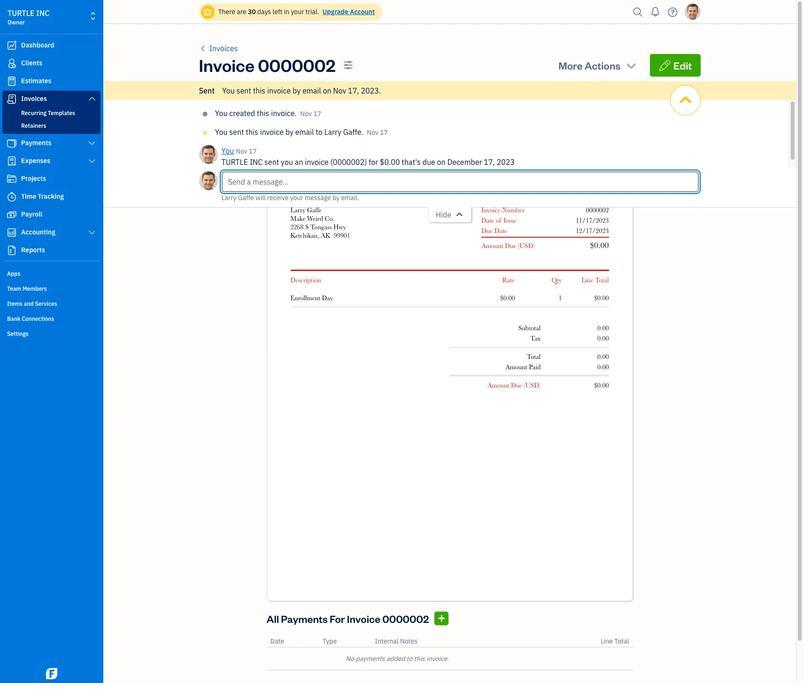 Task type: locate. For each thing, give the bounding box(es) containing it.
weird inside larry gaffe make weird co. 2268 s tongass hwy ketchikan, ak  99901
[[307, 215, 323, 222]]

due
[[423, 157, 436, 167]]

larry down larry gaffe will receive your message by email.
[[291, 206, 306, 214]]

turtle inc 12794992386
[[291, 151, 331, 167]]

invoice
[[199, 54, 255, 76], [482, 206, 501, 214], [347, 612, 381, 625]]

bank connections link
[[2, 312, 101, 326]]

larry gaffe will receive your message by email.
[[222, 194, 360, 202]]

line
[[582, 276, 594, 284], [601, 637, 613, 646]]

0 vertical spatial circle image
[[203, 110, 208, 118]]

co. inside larry gaffe make weird co. 2268 s tongass hwy ketchikan, ak  99901
[[325, 215, 335, 222]]

1 vertical spatial larry
[[222, 194, 237, 202]]

on
[[323, 86, 332, 95], [437, 157, 446, 167]]

this down created
[[246, 127, 258, 137]]

0000002 up notes
[[383, 612, 429, 625]]

invoice up of
[[482, 206, 501, 214]]

1 vertical spatial invoice.
[[427, 655, 449, 663]]

email down make weird co. has
[[295, 127, 314, 137]]

0.00 0.00 for total
[[598, 353, 609, 371]]

inc up 12794992386
[[319, 151, 331, 158]]

circle image
[[203, 110, 208, 118], [203, 129, 208, 137]]

0 horizontal spatial invoice
[[199, 54, 255, 76]]

notifications image
[[648, 2, 663, 21]]

larry
[[324, 127, 342, 137], [222, 194, 237, 202], [291, 206, 306, 214]]

1 vertical spatial 0000002
[[586, 206, 609, 214]]

3 chevron large down image from the top
[[88, 229, 96, 236]]

1 horizontal spatial 0000002
[[383, 612, 429, 625]]

0 vertical spatial invoice
[[199, 54, 255, 76]]

items and services link
[[2, 297, 101, 311]]

email for to
[[295, 127, 314, 137]]

0 vertical spatial payments
[[21, 139, 51, 147]]

usd down paid
[[526, 382, 539, 389]]

of
[[496, 217, 502, 224]]

0 horizontal spatial line
[[582, 276, 594, 284]]

sent up created
[[237, 86, 251, 95]]

settings link
[[2, 327, 101, 341]]

email.
[[341, 194, 360, 202]]

0 vertical spatial to
[[316, 127, 323, 137]]

timer image
[[6, 192, 17, 202]]

reports link
[[2, 242, 101, 259]]

due down total amount paid
[[511, 382, 523, 389]]

amount down total amount paid
[[488, 382, 510, 389]]

invoice right 'an'
[[305, 157, 329, 167]]

chevron large down image inside expenses link
[[88, 157, 96, 165]]

amount inside total amount paid
[[506, 363, 528, 371]]

gaffe for make
[[307, 206, 322, 214]]

line for internal notes
[[601, 637, 613, 646]]

2 circle image from the top
[[203, 129, 208, 137]]

make right 'info' icon at the left top of the page
[[279, 109, 297, 118]]

due date
[[482, 227, 508, 235]]

this
[[253, 86, 266, 95], [257, 109, 269, 118], [246, 127, 258, 137], [414, 655, 425, 663]]

date left of
[[482, 217, 495, 224]]

chevron large down image down payroll link at the top left of page
[[88, 229, 96, 236]]

1 horizontal spatial line
[[601, 637, 613, 646]]

turtle up owner
[[8, 8, 34, 18]]

dashboard image
[[6, 41, 17, 50]]

inc
[[36, 8, 49, 18], [319, 151, 331, 158], [250, 157, 263, 167]]

invoice
[[267, 86, 291, 95], [260, 127, 284, 137], [305, 157, 329, 167]]

0 vertical spatial 0.00 0.00
[[598, 324, 609, 342]]

invoice for invoice number
[[482, 206, 501, 214]]

on up make weird co. has
[[323, 86, 332, 95]]

to down make weird co. has
[[316, 127, 323, 137]]

invoices inside invoices "button"
[[209, 44, 238, 53]]

sent down created
[[229, 127, 244, 137]]

weird up you sent this invoice by email to larry gaffe. nov 17
[[299, 109, 319, 118]]

0 vertical spatial line total
[[582, 276, 609, 284]]

1 horizontal spatial invoices
[[209, 44, 238, 53]]

chevron large down image down chevron large down image
[[88, 157, 96, 165]]

you right sent
[[222, 86, 235, 95]]

1 vertical spatial by
[[286, 127, 294, 137]]

larry inside larry gaffe make weird co. 2268 s tongass hwy ketchikan, ak  99901
[[291, 206, 306, 214]]

receive
[[267, 194, 289, 202]]

0 horizontal spatial inc
[[36, 8, 49, 18]]

17,
[[348, 86, 359, 95], [484, 157, 495, 167]]

nov right gaffe.
[[367, 128, 379, 137]]

estimate image
[[6, 77, 17, 86]]

1 0.00 0.00 from the top
[[598, 324, 609, 342]]

this up you created this invoice. nov 17 on the left top of the page
[[253, 86, 266, 95]]

by left "email."
[[333, 194, 340, 202]]

2 horizontal spatial inc
[[319, 151, 331, 158]]

amount
[[482, 242, 504, 250], [506, 363, 528, 371], [488, 382, 510, 389]]

turtle inc owner
[[8, 8, 49, 26]]

invoice down 'info' icon at the left top of the page
[[260, 127, 284, 137]]

gaffe left will
[[238, 194, 254, 202]]

larry gaffe make weird co. 2268 s tongass hwy ketchikan, ak  99901
[[291, 206, 350, 239]]

1 0.00 from the top
[[598, 324, 609, 332]]

17 left 'has'
[[314, 109, 321, 118]]

chevron large down image for accounting
[[88, 229, 96, 236]]

close comments image
[[678, 86, 694, 115]]

turtle inside the turtle inc 12794992386
[[291, 151, 317, 158]]

internal
[[375, 637, 399, 646]]

17 up you nov 17 turtle inc sent you an invoice (0000002) for $0.00 that's due on december 17, 2023
[[380, 128, 388, 137]]

actions
[[585, 59, 621, 72]]

amount due ( usd ) down total amount paid
[[488, 382, 541, 389]]

more
[[559, 59, 583, 72]]

1 vertical spatial chevron large down image
[[88, 157, 96, 165]]

2 0.00 from the top
[[598, 335, 609, 342]]

1 vertical spatial on
[[437, 157, 446, 167]]

amount due ( usd ) down due date
[[482, 242, 535, 250]]

0 vertical spatial invoice.
[[271, 109, 297, 118]]

co. left 'has'
[[320, 109, 331, 118]]

retainers link
[[4, 120, 99, 132]]

crown image
[[203, 7, 213, 17]]

0 horizontal spatial invoices
[[21, 94, 47, 103]]

you for you created this invoice. nov 17
[[215, 109, 228, 118]]

expense image
[[6, 156, 17, 166]]

usd down number
[[520, 242, 534, 250]]

gaffe inside larry gaffe make weird co. 2268 s tongass hwy ketchikan, ak  99901
[[307, 206, 322, 214]]

nov right the you link
[[236, 147, 247, 156]]

trial.
[[306, 8, 319, 16]]

0 vertical spatial line
[[582, 276, 594, 284]]

0 vertical spatial larry
[[324, 127, 342, 137]]

1 vertical spatial line total
[[601, 637, 629, 646]]

inc inside turtle inc owner
[[36, 8, 49, 18]]

0 horizontal spatial 17
[[249, 147, 257, 156]]

1 horizontal spatial on
[[437, 157, 446, 167]]

date down all
[[270, 637, 284, 646]]

subtotal tax
[[519, 324, 541, 342]]

invoices right chevronleft icon
[[209, 44, 238, 53]]

notes
[[400, 637, 418, 646]]

chevron large down image up recurring templates link
[[88, 95, 96, 102]]

1 vertical spatial sent
[[229, 127, 244, 137]]

0 vertical spatial sent
[[237, 86, 251, 95]]

you for you sent this invoice by email on nov 17, 2023.
[[222, 86, 235, 95]]

this for you created this invoice. nov 17
[[257, 109, 269, 118]]

1 vertical spatial invoice
[[482, 206, 501, 214]]

0 vertical spatial (
[[518, 242, 520, 250]]

this for you sent this invoice by email on nov 17, 2023.
[[253, 86, 266, 95]]

1 horizontal spatial invoice.
[[427, 655, 449, 663]]

you for you sent this invoice by email to larry gaffe. nov 17
[[215, 127, 228, 137]]

1 horizontal spatial payments
[[281, 612, 328, 625]]

co. up tongass
[[325, 215, 335, 222]]

0.00 0.00 for subtotal
[[598, 324, 609, 342]]

expenses
[[21, 156, 50, 165]]

1 horizontal spatial larry
[[291, 206, 306, 214]]

17
[[314, 109, 321, 118], [380, 128, 388, 137], [249, 147, 257, 156]]

to
[[316, 127, 323, 137], [407, 655, 413, 663]]

2 horizontal spatial total
[[615, 637, 629, 646]]

2 vertical spatial invoice
[[305, 157, 329, 167]]

invoice right for
[[347, 612, 381, 625]]

items
[[7, 300, 22, 307]]

1 vertical spatial )
[[539, 382, 541, 389]]

1 vertical spatial 17
[[380, 128, 388, 137]]

hwy
[[334, 223, 346, 231]]

1 vertical spatial invoice
[[260, 127, 284, 137]]

1 vertical spatial payments
[[281, 612, 328, 625]]

s
[[305, 223, 309, 231]]

1 horizontal spatial turtle
[[222, 157, 248, 167]]

2 vertical spatial invoice
[[347, 612, 381, 625]]

0 vertical spatial date
[[482, 217, 495, 224]]

date of issue
[[482, 217, 517, 224]]

payments link
[[2, 135, 101, 152]]

invoice.
[[271, 109, 297, 118], [427, 655, 449, 663]]

17, left '2023.'
[[348, 86, 359, 95]]

email up make weird co. has
[[303, 86, 321, 95]]

gaffe
[[238, 194, 254, 202], [307, 206, 322, 214]]

1 vertical spatial 0.00 0.00
[[598, 353, 609, 371]]

invoice for on
[[267, 86, 291, 95]]

date down date of issue in the top of the page
[[495, 227, 508, 235]]

2 horizontal spatial 0000002
[[586, 206, 609, 214]]

0 horizontal spatial 17,
[[348, 86, 359, 95]]

you inside you nov 17 turtle inc sent you an invoice (0000002) for $0.00 that's due on december 17, 2023
[[222, 146, 234, 156]]

chevron large down image
[[88, 95, 96, 102], [88, 157, 96, 165], [88, 229, 96, 236]]

1 vertical spatial circle image
[[203, 129, 208, 137]]

1 horizontal spatial inc
[[250, 157, 263, 167]]

tracking
[[38, 192, 64, 201]]

turtle for turtle inc 12794992386
[[291, 151, 317, 158]]

0.00
[[598, 324, 609, 332], [598, 335, 609, 342], [598, 353, 609, 360], [598, 363, 609, 371]]

there are 30 days left in your trial. upgrade account
[[218, 8, 375, 16]]

amount down due date
[[482, 242, 504, 250]]

inc up dashboard
[[36, 8, 49, 18]]

2 horizontal spatial larry
[[324, 127, 342, 137]]

date
[[482, 217, 495, 224], [495, 227, 508, 235], [270, 637, 284, 646]]

1 circle image from the top
[[203, 110, 208, 118]]

due down due date
[[505, 242, 517, 250]]

this right created
[[257, 109, 269, 118]]

2 chevron large down image from the top
[[88, 157, 96, 165]]

gaffe.
[[343, 127, 363, 137]]

2 vertical spatial 17
[[249, 147, 257, 156]]

1 vertical spatial email
[[295, 127, 314, 137]]

time
[[21, 192, 36, 201]]

1 horizontal spatial 17,
[[484, 157, 495, 167]]

reports
[[21, 246, 45, 254]]

0 horizontal spatial total
[[527, 353, 541, 360]]

0 vertical spatial amount due ( usd )
[[482, 242, 535, 250]]

0 vertical spatial on
[[323, 86, 332, 95]]

email
[[303, 86, 321, 95], [295, 127, 314, 137]]

0 horizontal spatial gaffe
[[238, 194, 254, 202]]

your right receive
[[290, 194, 303, 202]]

an
[[295, 157, 303, 167]]

0 horizontal spatial payments
[[21, 139, 51, 147]]

nov up you sent this invoice by email to larry gaffe. nov 17
[[300, 109, 312, 118]]

(
[[518, 242, 520, 250], [524, 382, 526, 389]]

2 vertical spatial due
[[511, 382, 523, 389]]

chevron large down image inside invoices link
[[88, 95, 96, 102]]

0000002 up you sent this invoice by email on nov 17, 2023.
[[258, 54, 336, 76]]

inc inside the turtle inc 12794992386
[[319, 151, 331, 158]]

1 vertical spatial invoices
[[21, 94, 47, 103]]

invoice. up you sent this invoice by email to larry gaffe. nov 17
[[271, 109, 297, 118]]

to right added
[[407, 655, 413, 663]]

0 vertical spatial amount
[[482, 242, 504, 250]]

0 vertical spatial invoice
[[267, 86, 291, 95]]

2 0.00 0.00 from the top
[[598, 353, 609, 371]]

inc for turtle inc owner
[[36, 8, 49, 18]]

1 vertical spatial gaffe
[[307, 206, 322, 214]]

nov inside you created this invoice. nov 17
[[300, 109, 312, 118]]

1 vertical spatial weird
[[307, 215, 323, 222]]

due down date of issue in the top of the page
[[482, 227, 493, 235]]

payments
[[21, 139, 51, 147], [281, 612, 328, 625]]

0000002
[[258, 54, 336, 76], [586, 206, 609, 214], [383, 612, 429, 625]]

you down created
[[222, 146, 234, 156]]

due
[[482, 227, 493, 235], [505, 242, 517, 250], [511, 382, 523, 389]]

you up the you link
[[215, 127, 228, 137]]

money image
[[6, 210, 17, 219]]

invoice up sent
[[199, 54, 255, 76]]

4 0.00 from the top
[[598, 363, 609, 371]]

info image
[[267, 108, 275, 119]]

chevron large down image for invoices
[[88, 95, 96, 102]]

recurring templates link
[[4, 108, 99, 119]]

qty
[[552, 276, 562, 284]]

description
[[291, 276, 321, 284]]

0 horizontal spatial 0000002
[[258, 54, 336, 76]]

weird
[[299, 109, 319, 118], [307, 215, 323, 222]]

0 vertical spatial chevron large down image
[[88, 95, 96, 102]]

0 vertical spatial total
[[595, 276, 609, 284]]

retainers
[[21, 122, 46, 129]]

make inside larry gaffe make weird co. 2268 s tongass hwy ketchikan, ak  99901
[[291, 215, 306, 222]]

2 vertical spatial total
[[615, 637, 629, 646]]

all payments for invoice 0000002
[[267, 612, 429, 625]]

amount left paid
[[506, 363, 528, 371]]

invoice. down add a payment icon
[[427, 655, 449, 663]]

total for internal notes
[[615, 637, 629, 646]]

on right due
[[437, 157, 446, 167]]

17 inside you created this invoice. nov 17
[[314, 109, 321, 118]]

line for qty
[[582, 276, 594, 284]]

1 chevron large down image from the top
[[88, 95, 96, 102]]

0 vertical spatial 17
[[314, 109, 321, 118]]

turtle down the you link
[[222, 157, 248, 167]]

2 horizontal spatial invoice
[[482, 206, 501, 214]]

number
[[503, 206, 525, 214]]

payments down "retainers"
[[21, 139, 51, 147]]

2 vertical spatial larry
[[291, 206, 306, 214]]

0 horizontal spatial to
[[316, 127, 323, 137]]

nov inside you nov 17 turtle inc sent you an invoice (0000002) for $0.00 that's due on december 17, 2023
[[236, 147, 247, 156]]

your right in
[[291, 8, 304, 16]]

gaffe down "message"
[[307, 206, 322, 214]]

hide
[[436, 210, 452, 219]]

turtle for turtle inc owner
[[8, 8, 34, 18]]

2 horizontal spatial turtle
[[291, 151, 317, 158]]

expenses link
[[2, 153, 101, 170]]

make weird co. has
[[279, 109, 345, 118]]

Send a message text field
[[222, 172, 699, 192]]

1 vertical spatial amount
[[506, 363, 528, 371]]

by for on
[[293, 86, 301, 95]]

1 horizontal spatial total
[[595, 276, 609, 284]]

inc for turtle inc 12794992386
[[319, 151, 331, 158]]

you for you nov 17 turtle inc sent you an invoice (0000002) for $0.00 that's due on december 17, 2023
[[222, 146, 234, 156]]

make up 2268
[[291, 215, 306, 222]]

you left created
[[215, 109, 228, 118]]

invoices up the recurring
[[21, 94, 47, 103]]

enrollment
[[291, 294, 321, 302]]

recurring templates
[[21, 109, 75, 117]]

0 vertical spatial by
[[293, 86, 301, 95]]

invoice up 'info' icon at the left top of the page
[[267, 86, 291, 95]]

turtle up 12794992386
[[291, 151, 317, 158]]

larry down 'has'
[[324, 127, 342, 137]]

inc left you
[[250, 157, 263, 167]]

are
[[237, 8, 246, 16]]

by down you created this invoice. nov 17 on the left top of the page
[[286, 127, 294, 137]]

tax
[[531, 335, 541, 342]]

weird up tongass
[[307, 215, 323, 222]]

co.
[[320, 109, 331, 118], [325, 215, 335, 222]]

larry left will
[[222, 194, 237, 202]]

99901
[[334, 232, 350, 239]]

1 vertical spatial 17,
[[484, 157, 495, 167]]

turtle inside turtle inc owner
[[8, 8, 34, 18]]

by
[[293, 86, 301, 95], [286, 127, 294, 137], [333, 194, 340, 202]]

1 vertical spatial (
[[524, 382, 526, 389]]

hide button
[[428, 207, 472, 223]]

by up make weird co. has
[[293, 86, 301, 95]]

payments right all
[[281, 612, 328, 625]]

gaffe for will
[[238, 194, 254, 202]]

recurring
[[21, 109, 47, 117]]

0000002 up the 11/17/2023
[[586, 206, 609, 214]]

turtle inside you nov 17 turtle inc sent you an invoice (0000002) for $0.00 that's due on december 17, 2023
[[222, 157, 248, 167]]

1 vertical spatial to
[[407, 655, 413, 663]]

0 vertical spatial )
[[534, 242, 535, 250]]

sent left you
[[265, 157, 279, 167]]

1 vertical spatial total
[[527, 353, 541, 360]]

freshbooks image
[[44, 668, 59, 680]]

nov inside you sent this invoice by email to larry gaffe. nov 17
[[367, 128, 379, 137]]

17 right the you link
[[249, 147, 257, 156]]

17, left 2023
[[484, 157, 495, 167]]



Task type: describe. For each thing, give the bounding box(es) containing it.
apps
[[7, 270, 20, 277]]

12/17/2023
[[576, 227, 609, 235]]

circle image for you created this invoice.
[[203, 110, 208, 118]]

0 vertical spatial 17,
[[348, 86, 359, 95]]

1 vertical spatial amount due ( usd )
[[488, 382, 541, 389]]

2 vertical spatial by
[[333, 194, 340, 202]]

time tracking link
[[2, 188, 101, 205]]

0 vertical spatial usd
[[520, 242, 534, 250]]

1 vertical spatial due
[[505, 242, 517, 250]]

2268
[[291, 223, 304, 231]]

circle image for you sent this invoice by email to larry gaffe.
[[203, 129, 208, 137]]

payment image
[[6, 139, 17, 148]]

you nov 17 turtle inc sent you an invoice (0000002) for $0.00 that's due on december 17, 2023
[[222, 146, 515, 167]]

type
[[323, 637, 337, 646]]

1 horizontal spatial invoice
[[347, 612, 381, 625]]

larry for 2268
[[291, 206, 306, 214]]

team members link
[[2, 281, 101, 296]]

invoice for invoice 0000002
[[199, 54, 255, 76]]

0 vertical spatial due
[[482, 227, 493, 235]]

edit link
[[650, 54, 701, 77]]

this down notes
[[414, 655, 425, 663]]

11/17/2023
[[576, 217, 609, 224]]

rate
[[503, 276, 515, 284]]

1 horizontal spatial )
[[539, 382, 541, 389]]

upgrade account link
[[321, 8, 375, 16]]

1 vertical spatial date
[[495, 227, 508, 235]]

sent inside you nov 17 turtle inc sent you an invoice (0000002) for $0.00 that's due on december 17, 2023
[[265, 157, 279, 167]]

line total for qty
[[582, 276, 609, 284]]

add a payment image
[[438, 613, 446, 625]]

main element
[[0, 0, 127, 683]]

there
[[218, 8, 235, 16]]

projects link
[[2, 171, 101, 188]]

created
[[229, 109, 255, 118]]

no
[[346, 655, 354, 663]]

invoice number
[[482, 206, 525, 214]]

no payments added to this invoice.
[[346, 655, 449, 663]]

more actions
[[559, 59, 621, 72]]

paid
[[529, 363, 541, 371]]

all
[[267, 612, 279, 625]]

days
[[257, 8, 271, 16]]

you
[[281, 157, 293, 167]]

you created this invoice. nov 17
[[215, 109, 321, 118]]

2 vertical spatial amount
[[488, 382, 510, 389]]

this for you sent this invoice by email to larry gaffe. nov 17
[[246, 127, 258, 137]]

clients
[[21, 59, 42, 67]]

30
[[248, 8, 256, 16]]

2023
[[497, 157, 515, 167]]

invoices inside invoices link
[[21, 94, 47, 103]]

estimates
[[21, 77, 51, 85]]

17, inside you nov 17 turtle inc sent you an invoice (0000002) for $0.00 that's due on december 17, 2023
[[484, 157, 495, 167]]

that's
[[402, 157, 421, 167]]

invoices button
[[199, 43, 238, 54]]

internal notes
[[375, 637, 418, 646]]

december
[[448, 157, 482, 167]]

on inside you nov 17 turtle inc sent you an invoice (0000002) for $0.00 that's due on december 17, 2023
[[437, 157, 446, 167]]

accounting link
[[2, 224, 101, 241]]

total inside total amount paid
[[527, 353, 541, 360]]

bank connections
[[7, 315, 54, 322]]

0 horizontal spatial )
[[534, 242, 535, 250]]

12794992386
[[291, 159, 327, 167]]

search image
[[631, 5, 646, 19]]

edit
[[674, 59, 692, 72]]

client image
[[6, 59, 17, 68]]

chevrondown image
[[625, 59, 638, 72]]

payments inside main element
[[21, 139, 51, 147]]

has
[[333, 109, 345, 118]]

upgrade
[[323, 8, 349, 16]]

connections
[[22, 315, 54, 322]]

invoices link
[[2, 91, 101, 108]]

owner
[[8, 19, 25, 26]]

line total for internal notes
[[601, 637, 629, 646]]

total for qty
[[595, 276, 609, 284]]

accounting
[[21, 228, 55, 236]]

1
[[559, 294, 562, 302]]

report image
[[6, 246, 17, 255]]

0 vertical spatial co.
[[320, 109, 331, 118]]

chevron large down image for expenses
[[88, 157, 96, 165]]

total amount paid
[[506, 353, 541, 371]]

0 vertical spatial make
[[279, 109, 297, 118]]

inc inside you nov 17 turtle inc sent you an invoice (0000002) for $0.00 that's due on december 17, 2023
[[250, 157, 263, 167]]

invoice 0000002
[[199, 54, 336, 76]]

chevronleft image
[[199, 43, 208, 54]]

time tracking
[[21, 192, 64, 201]]

larry for message
[[222, 194, 237, 202]]

1 horizontal spatial to
[[407, 655, 413, 663]]

dashboard
[[21, 41, 54, 49]]

payroll link
[[2, 206, 101, 223]]

bank
[[7, 315, 20, 322]]

enrollment day
[[291, 294, 333, 302]]

17 inside you sent this invoice by email to larry gaffe. nov 17
[[380, 128, 388, 137]]

0 vertical spatial weird
[[299, 109, 319, 118]]

1 horizontal spatial (
[[524, 382, 526, 389]]

0 horizontal spatial on
[[323, 86, 332, 95]]

by for to
[[286, 127, 294, 137]]

added
[[387, 655, 405, 663]]

invoice image
[[6, 94, 17, 104]]

nov up 'has'
[[333, 86, 347, 95]]

0 vertical spatial 0000002
[[258, 54, 336, 76]]

subtotal
[[519, 324, 541, 332]]

1 vertical spatial your
[[290, 194, 303, 202]]

project image
[[6, 174, 17, 184]]

date for date
[[270, 637, 284, 646]]

payroll
[[21, 210, 42, 219]]

0 horizontal spatial (
[[518, 242, 520, 250]]

you sent this invoice by email on nov 17, 2023.
[[222, 86, 381, 95]]

in
[[284, 8, 290, 16]]

estimates link
[[2, 73, 101, 90]]

invoice inside you nov 17 turtle inc sent you an invoice (0000002) for $0.00 that's due on december 17, 2023
[[305, 157, 329, 167]]

17 inside you nov 17 turtle inc sent you an invoice (0000002) for $0.00 that's due on december 17, 2023
[[249, 147, 257, 156]]

2 vertical spatial 0000002
[[383, 612, 429, 625]]

for
[[369, 157, 378, 167]]

email for on
[[303, 86, 321, 95]]

will
[[256, 194, 266, 202]]

chart image
[[6, 228, 17, 237]]

sent for you sent this invoice by email on nov 17, 2023.
[[237, 86, 251, 95]]

2023.
[[361, 86, 381, 95]]

apps link
[[2, 266, 101, 281]]

pencil image
[[659, 59, 672, 72]]

date for date of issue
[[482, 217, 495, 224]]

$0.00 inside you nov 17 turtle inc sent you an invoice (0000002) for $0.00 that's due on december 17, 2023
[[380, 157, 400, 167]]

items and services
[[7, 300, 57, 307]]

(0000002)
[[331, 157, 367, 167]]

day
[[322, 294, 333, 302]]

more actions button
[[550, 54, 647, 77]]

settings for this invoice image
[[344, 60, 353, 70]]

0 horizontal spatial invoice.
[[271, 109, 297, 118]]

you link
[[222, 145, 234, 156]]

go to help image
[[666, 5, 681, 19]]

3 0.00 from the top
[[598, 353, 609, 360]]

chevron large down image
[[88, 140, 96, 147]]

clients link
[[2, 55, 101, 72]]

for
[[330, 612, 345, 625]]

tongass
[[311, 223, 332, 231]]

0 vertical spatial your
[[291, 8, 304, 16]]

1 vertical spatial usd
[[526, 382, 539, 389]]

dashboard link
[[2, 37, 101, 54]]

you sent this invoice by email to larry gaffe. nov 17
[[215, 127, 388, 137]]

invoice for to
[[260, 127, 284, 137]]

sent for you sent this invoice by email to larry gaffe. nov 17
[[229, 127, 244, 137]]



Task type: vqa. For each thing, say whether or not it's contained in the screenshot.
the right 17,
yes



